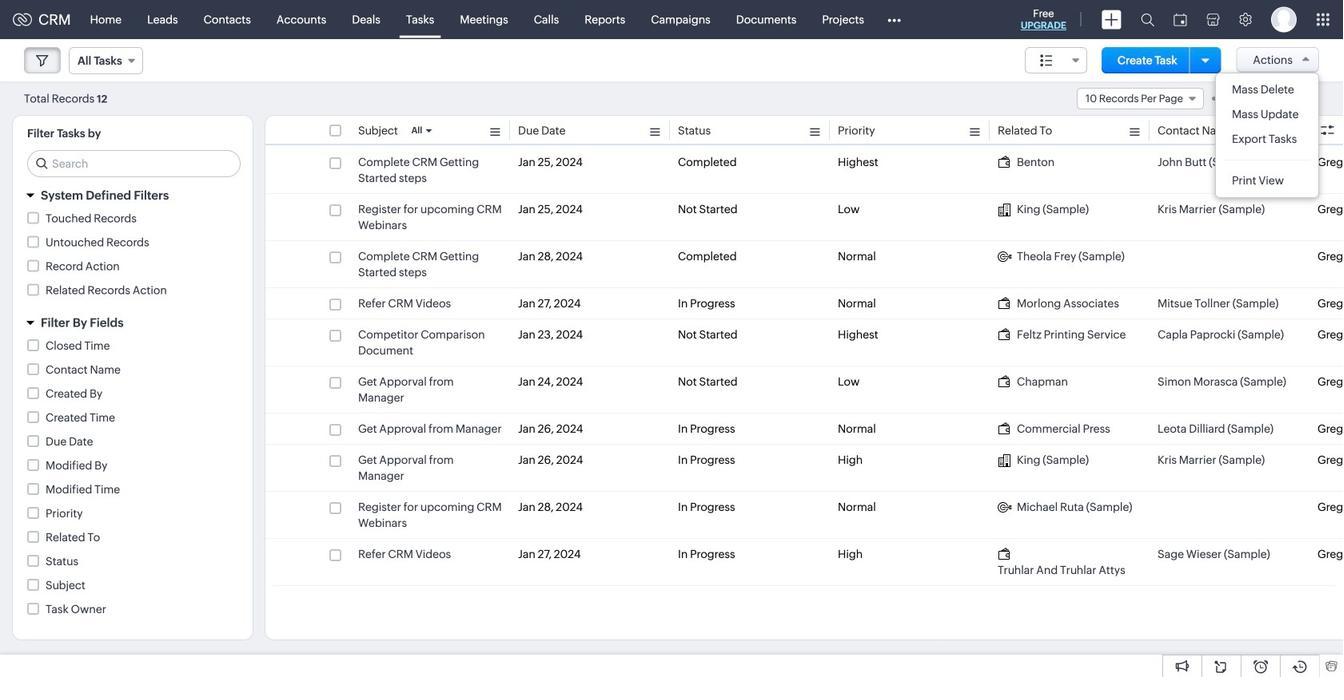 Task type: vqa. For each thing, say whether or not it's contained in the screenshot.
Profile image
yes



Task type: describe. For each thing, give the bounding box(es) containing it.
Other Modules field
[[877, 7, 911, 32]]

Search text field
[[28, 151, 240, 177]]

none field size
[[1025, 47, 1087, 74]]

logo image
[[13, 13, 32, 26]]

profile element
[[1262, 0, 1306, 39]]

create menu element
[[1092, 0, 1131, 39]]



Task type: locate. For each thing, give the bounding box(es) containing it.
size image
[[1040, 54, 1053, 68]]

profile image
[[1271, 7, 1297, 32]]

calendar image
[[1174, 13, 1187, 26]]

row group
[[265, 147, 1343, 587]]

create menu image
[[1102, 10, 1122, 29]]

search image
[[1141, 13, 1154, 26]]

search element
[[1131, 0, 1164, 39]]

None field
[[69, 47, 143, 74], [1025, 47, 1087, 74], [1077, 88, 1204, 110], [69, 47, 143, 74], [1077, 88, 1204, 110]]



